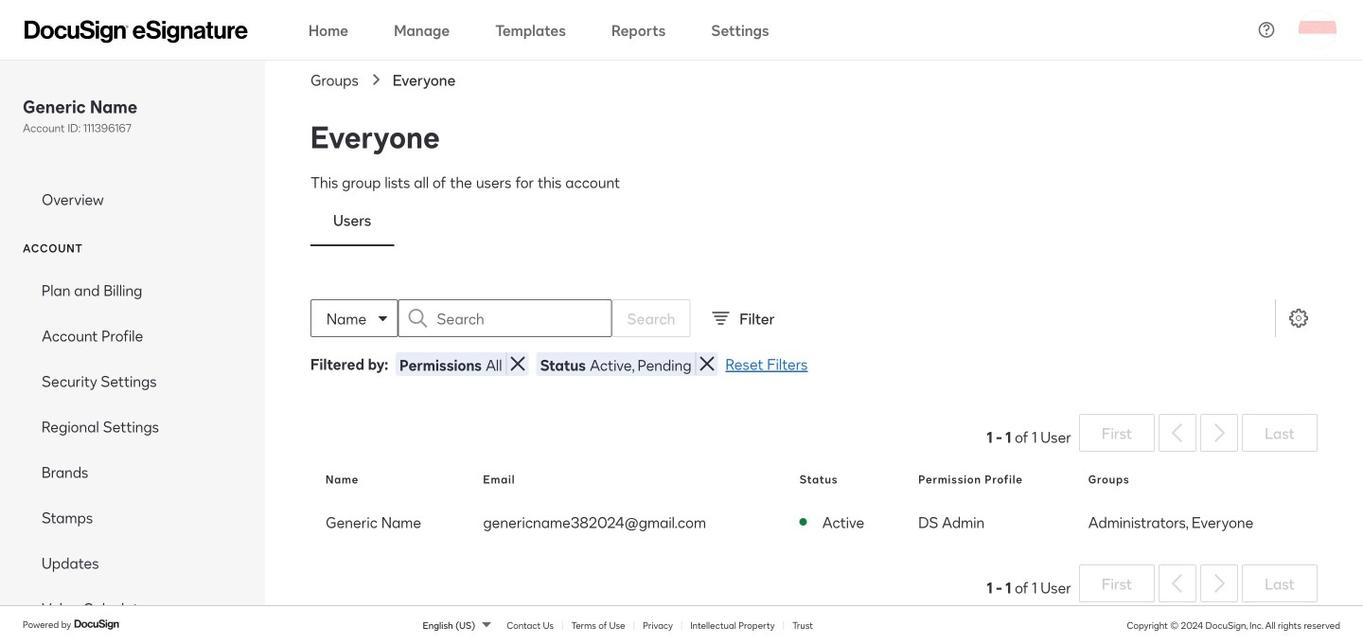 Task type: describe. For each thing, give the bounding box(es) containing it.
docusign image
[[74, 617, 121, 632]]



Task type: vqa. For each thing, say whether or not it's contained in the screenshot.
docusign image on the bottom of the page
yes



Task type: locate. For each thing, give the bounding box(es) containing it.
docusign admin image
[[25, 20, 248, 43]]

your uploaded profile image image
[[1299, 11, 1337, 49]]

account element
[[0, 267, 265, 631]]

Search text field
[[437, 300, 611, 336]]



